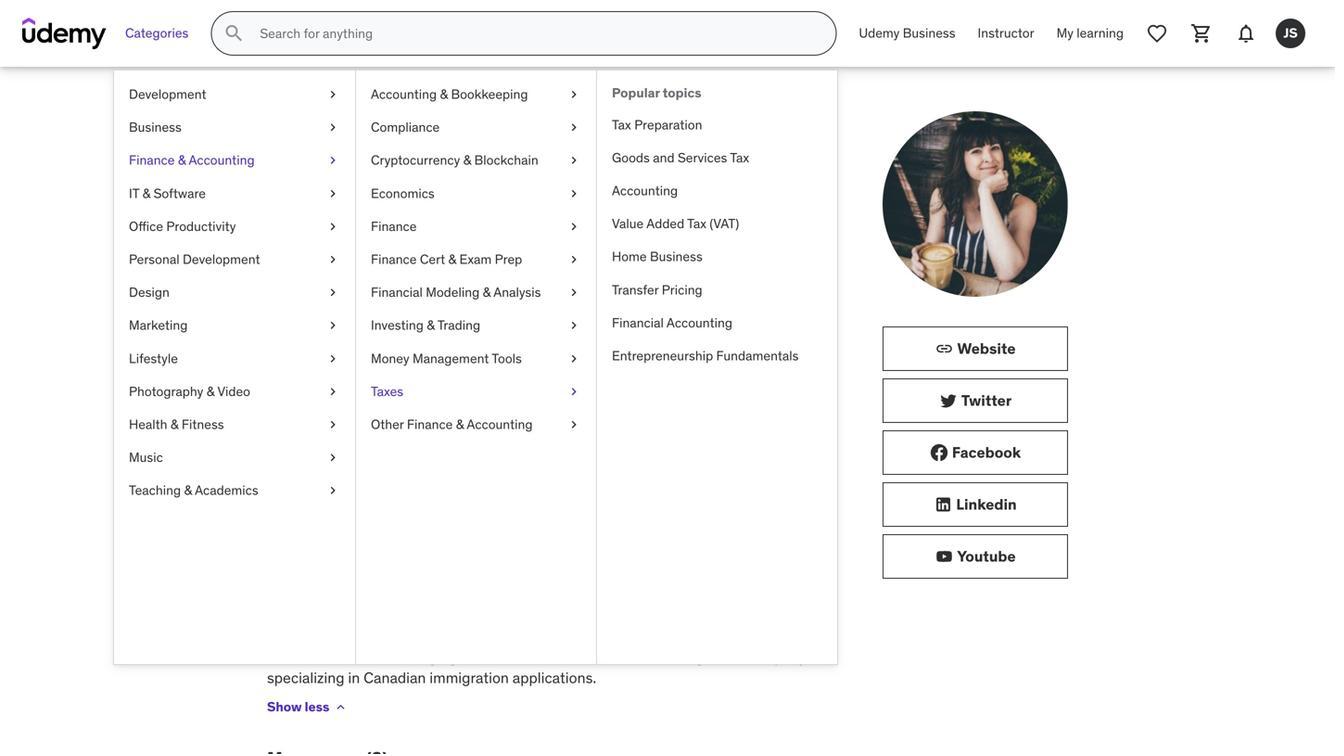 Task type: describe. For each thing, give the bounding box(es) containing it.
immigration down world.
[[663, 648, 743, 667]]

dealings
[[702, 508, 763, 527]]

finance cert & exam prep
[[371, 251, 523, 268]]

facebook link
[[883, 430, 1069, 475]]

an
[[644, 648, 660, 667]]

video
[[217, 383, 250, 400]]

agency
[[737, 467, 786, 486]]

offers
[[411, 619, 449, 638]]

it & software
[[129, 185, 206, 202]]

investing & trading link
[[356, 309, 597, 342]]

financial modeling & analysis link
[[356, 276, 597, 309]]

and inside deanne is a regulated canadian immigration consultant and a member in good standing with the immigration consultants of canada regulatory council (iccrc). deanne is currently the only active iccrc members physically located in south africa.
[[649, 355, 673, 374]]

my learning
[[1057, 25, 1124, 41]]

south inside deanne is a regulated canadian immigration consultant and a member in good standing with the immigration consultants of canada regulatory council (iccrc). deanne is currently the only active iccrc members physically located in south africa.
[[748, 397, 788, 416]]

active
[[455, 397, 494, 416]]

regulatory
[[623, 376, 695, 395]]

twitter link
[[883, 379, 1069, 423]]

& right cert
[[449, 251, 457, 268]]

around
[[599, 619, 646, 638]]

instructor for instructor deanne acres-lans regulated canadian immigration consultant (rcic)
[[267, 110, 351, 127]]

entrepreneurship fundamentals
[[612, 347, 799, 364]]

Search for anything text field
[[256, 18, 814, 49]]

on inside originally born and raised in british columbia canada, deanne is now living in johannesburg south africa. deanne has gone through the immigration process herself and is able to relate to her clients on a personal level. although based in south africa, deanne offers her services to clients around the world. deanne is also the managing director of canada abroad, an immigration company specializing in canadian immigration applications.
[[538, 599, 555, 618]]

johannesburg
[[267, 578, 360, 597]]

(rcic)
[[585, 176, 630, 195]]

it
[[129, 185, 139, 202]]

deanne down british
[[452, 578, 503, 597]]

services inside taxes element
[[678, 149, 728, 166]]

blockchain
[[475, 152, 539, 169]]

business for udemy business
[[903, 25, 956, 41]]

1 vertical spatial development
[[183, 251, 260, 268]]

regulated inside instructor deanne acres-lans regulated canadian immigration consultant (rcic)
[[267, 176, 340, 195]]

show
[[267, 699, 302, 715]]

small image for facebook
[[930, 443, 949, 462]]

1 horizontal spatial to
[[449, 599, 462, 618]]

financial for financial modeling & analysis
[[371, 284, 423, 301]]

js link
[[1269, 11, 1314, 56]]

government
[[295, 529, 381, 548]]

entrepreneurship fundamentals link
[[597, 340, 838, 373]]

submit search image
[[223, 22, 245, 45]]

world.
[[675, 619, 715, 638]]

small image
[[936, 340, 954, 358]]

1 vertical spatial tax
[[730, 149, 750, 166]]

(vat)
[[710, 215, 740, 232]]

xsmall image for marketing
[[326, 316, 340, 335]]

herself
[[267, 599, 313, 618]]

member
[[688, 355, 744, 374]]

in right raised on the bottom left
[[440, 557, 452, 576]]

experience inside (please note that deanne's experience with the cbsa does not afford her any privileges/priority or influences in her dealings with any government agencies on any applications).
[[629, 487, 707, 506]]

small image for youtube
[[935, 547, 954, 566]]

money management tools link
[[356, 342, 597, 375]]

other finance & accounting
[[371, 416, 533, 433]]

deanne up the standing
[[271, 355, 322, 374]]

& for academics
[[184, 482, 192, 499]]

goods
[[612, 149, 650, 166]]

accounting down goods
[[612, 182, 678, 199]]

cbsa
[[772, 487, 812, 506]]

linkedin
[[957, 495, 1017, 514]]

0 vertical spatial development
[[129, 86, 206, 103]]

personal
[[570, 599, 627, 618]]

canada inside deanne has over ten years of experience in the immigration field. she is a former border services officer, having worked for the canada border services agency (cbsa) for over five years
[[574, 467, 625, 486]]

the inside deanne is a regulated canadian immigration consultant and a member in good standing with the immigration consultants of canada regulatory council (iccrc). deanne is currently the only active iccrc members physically located in south africa.
[[360, 376, 382, 395]]

udemy
[[859, 25, 900, 41]]

website link
[[883, 327, 1069, 371]]

learning
[[1077, 25, 1124, 41]]

0 vertical spatial over
[[349, 446, 377, 465]]

field.
[[662, 446, 694, 465]]

& for bookkeeping
[[440, 86, 448, 103]]

finance for finance & accounting
[[129, 152, 175, 169]]

of inside deanne has over ten years of experience in the immigration field. she is a former border services officer, having worked for the canada border services agency (cbsa) for over five years
[[445, 446, 458, 465]]

africa,
[[310, 619, 352, 638]]

design link
[[114, 276, 355, 309]]

immigration up although
[[652, 578, 731, 597]]

is left the able
[[345, 599, 355, 618]]

photography
[[129, 383, 204, 400]]

accounting & bookkeeping
[[371, 86, 528, 103]]

teaching & academics link
[[114, 474, 355, 507]]

popular
[[612, 84, 660, 101]]

marketing
[[129, 317, 188, 334]]

consultants
[[469, 376, 549, 395]]

originally born and raised in british columbia canada, deanne is now living in johannesburg south africa. deanne has gone through the immigration process herself and is able to relate to her clients on a personal level. although based in south africa, deanne offers her services to clients around the world. deanne is also the managing director of canada abroad, an immigration company specializing in canadian immigration applications.
[[267, 557, 807, 687]]

shopping cart with 0 items image
[[1191, 22, 1213, 45]]

youtube link
[[883, 534, 1069, 579]]

deanne up level. at the left bottom of the page
[[626, 557, 678, 576]]

0 horizontal spatial to
[[390, 599, 404, 618]]

influences
[[583, 508, 656, 527]]

applications).
[[501, 529, 597, 548]]

xsmall image for personal development
[[326, 250, 340, 269]]

gone
[[534, 578, 567, 597]]

my
[[1057, 25, 1074, 41]]

canadian inside instructor deanne acres-lans regulated canadian immigration consultant (rcic)
[[343, 176, 410, 195]]

deanne inside deanne has over ten years of experience in the immigration field. she is a former border services officer, having worked for the canada border services agency (cbsa) for over five years
[[267, 446, 319, 465]]

teaching
[[129, 482, 181, 499]]

investing & trading
[[371, 317, 481, 334]]

having
[[427, 467, 471, 486]]

xsmall image for health & fitness
[[326, 416, 340, 434]]

that
[[529, 487, 558, 506]]

a down "me"
[[340, 355, 348, 374]]

xsmall image for show less
[[333, 700, 348, 715]]

office productivity link
[[114, 210, 355, 243]]

is left now
[[681, 557, 692, 576]]

taxes element
[[597, 71, 838, 664]]

has inside deanne has over ten years of experience in the immigration field. she is a former border services officer, having worked for the canada border services agency (cbsa) for over five years
[[322, 446, 346, 465]]

consultant inside deanne is a regulated canadian immigration consultant and a member in good standing with the immigration consultants of canada regulatory council (iccrc). deanne is currently the only active iccrc members physically located in south africa.
[[573, 355, 645, 374]]

home business link
[[597, 240, 838, 273]]

abroad,
[[589, 648, 640, 667]]

deanne acres-lans image
[[883, 111, 1069, 297]]

services up afford
[[316, 467, 373, 486]]

although
[[668, 599, 728, 618]]

fitness
[[182, 416, 224, 433]]

about
[[267, 318, 318, 340]]

her down the five
[[378, 508, 401, 527]]

total students
[[267, 224, 355, 240]]

modeling
[[426, 284, 480, 301]]

xsmall image for accounting & bookkeeping
[[567, 85, 582, 104]]

cryptocurrency
[[371, 152, 460, 169]]

deanne has over ten years of experience in the immigration field. she is a former border services officer, having worked for the canada border services agency (cbsa) for over five years
[[267, 446, 797, 506]]

taxes link
[[356, 375, 597, 408]]

xsmall image for financial modeling & analysis
[[567, 283, 582, 302]]

& left analysis
[[483, 284, 491, 301]]

located
[[680, 397, 729, 416]]

1 vertical spatial over
[[340, 487, 368, 506]]

of inside deanne is a regulated canadian immigration consultant and a member in good standing with the immigration consultants of canada regulatory council (iccrc). deanne is currently the only active iccrc members physically located in south africa.
[[552, 376, 565, 395]]

(cbsa)
[[267, 487, 314, 506]]

a inside deanne has over ten years of experience in the immigration field. she is a former border services officer, having worked for the canada border services agency (cbsa) for over five years
[[742, 446, 749, 465]]

value added tax (vat)
[[612, 215, 740, 232]]

personal development link
[[114, 243, 355, 276]]

transfer pricing link
[[597, 273, 838, 306]]

xsmall image for development
[[326, 85, 340, 104]]

xsmall image for finance & accounting
[[326, 151, 340, 170]]

finance for finance cert & exam prep
[[371, 251, 417, 268]]

and right born
[[367, 557, 392, 576]]

and up africa,
[[316, 599, 341, 618]]

accounting link
[[597, 174, 838, 207]]

has inside originally born and raised in british columbia canada, deanne is now living in johannesburg south africa. deanne has gone through the immigration process herself and is able to relate to her clients on a personal level. although based in south africa, deanne offers her services to clients around the world. deanne is also the managing director of canada abroad, an immigration company specializing in canadian immigration applications.
[[507, 578, 530, 597]]

deanne down the able
[[356, 619, 407, 638]]

xsmall image for taxes
[[567, 383, 582, 401]]

xsmall image for teaching & academics
[[326, 482, 340, 500]]

the inside (please note that deanne's experience with the cbsa does not afford her any privileges/priority or influences in her dealings with any government agencies on any applications).
[[745, 487, 769, 506]]

canadian inside deanne is a regulated canadian immigration consultant and a member in good standing with the immigration consultants of canada regulatory council (iccrc). deanne is currently the only active iccrc members physically located in south africa.
[[423, 355, 486, 374]]

& for fitness
[[171, 416, 179, 433]]

accounting up compliance
[[371, 86, 437, 103]]

cryptocurrency & blockchain
[[371, 152, 539, 169]]

with inside deanne is a regulated canadian immigration consultant and a member in good standing with the immigration consultants of canada regulatory council (iccrc). deanne is currently the only active iccrc members physically located in south africa.
[[328, 376, 357, 395]]

added
[[647, 215, 685, 232]]

is inside deanne has over ten years of experience in the immigration field. she is a former border services officer, having worked for the canada border services agency (cbsa) for over five years
[[727, 446, 738, 465]]

regulated inside deanne is a regulated canadian immigration consultant and a member in good standing with the immigration consultants of canada regulatory council (iccrc). deanne is currently the only active iccrc members physically located in south africa.
[[352, 355, 420, 374]]

director
[[461, 648, 515, 667]]

prep
[[495, 251, 523, 268]]

music
[[129, 449, 163, 466]]

is down the standing
[[322, 397, 333, 416]]



Task type: locate. For each thing, give the bounding box(es) containing it.
for up not
[[318, 487, 336, 506]]

2 vertical spatial business
[[650, 248, 703, 265]]

analysis
[[494, 284, 541, 301]]

to right the able
[[390, 599, 404, 618]]

2 horizontal spatial tax
[[730, 149, 750, 166]]

2 horizontal spatial south
[[748, 397, 788, 416]]

xsmall image inside finance & accounting link
[[326, 151, 340, 170]]

xsmall image inside marketing link
[[326, 316, 340, 335]]

in inside (please note that deanne's experience with the cbsa does not afford her any privileges/priority or influences in her dealings with any government agencies on any applications).
[[659, 508, 672, 527]]

2 border from the left
[[628, 467, 673, 486]]

total
[[267, 224, 297, 240]]

experience inside deanne has over ten years of experience in the immigration field. she is a former border services officer, having worked for the canada border services agency (cbsa) for over five years
[[462, 446, 535, 465]]

1 vertical spatial instructor
[[267, 110, 351, 127]]

financial for financial accounting
[[612, 314, 664, 331]]

in down also
[[348, 668, 360, 687]]

for up the that
[[527, 467, 545, 486]]

in left good
[[747, 355, 759, 374]]

finance down economics
[[371, 218, 417, 235]]

0 vertical spatial instructor
[[978, 25, 1035, 41]]

xsmall image inside finance cert & exam prep link
[[567, 250, 582, 269]]

finance down the only
[[407, 416, 453, 433]]

& down active
[[456, 416, 464, 433]]

instructor deanne acres-lans regulated canadian immigration consultant (rcic)
[[267, 110, 630, 195]]

1 vertical spatial business
[[129, 119, 182, 136]]

finance up it & software
[[129, 152, 175, 169]]

good
[[763, 355, 796, 374]]

(iccrc).
[[752, 376, 808, 395]]

immigration up deanne's
[[579, 446, 658, 465]]

udemy image
[[22, 18, 107, 49]]

canadian
[[343, 176, 410, 195], [423, 355, 486, 374], [364, 668, 426, 687]]

xsmall image inside it & software link
[[326, 184, 340, 203]]

five
[[372, 487, 395, 506]]

on inside (please note that deanne's experience with the cbsa does not afford her any privileges/priority or influences in her dealings with any government agencies on any applications).
[[452, 529, 469, 548]]

xsmall image inside the music link
[[326, 449, 340, 467]]

0 vertical spatial years
[[406, 446, 442, 465]]

ten
[[381, 446, 402, 465]]

small image left youtube
[[935, 547, 954, 566]]

1 horizontal spatial clients
[[552, 619, 596, 638]]

has down the columbia
[[507, 578, 530, 597]]

financial
[[371, 284, 423, 301], [612, 314, 664, 331]]

on up british
[[452, 529, 469, 548]]

1 horizontal spatial instructor
[[978, 25, 1035, 41]]

0 horizontal spatial clients
[[491, 599, 535, 618]]

wishlist image
[[1147, 22, 1169, 45]]

0 vertical spatial with
[[328, 376, 357, 395]]

2 vertical spatial canadian
[[364, 668, 426, 687]]

2 horizontal spatial business
[[903, 25, 956, 41]]

0 horizontal spatial for
[[318, 487, 336, 506]]

1 horizontal spatial for
[[527, 467, 545, 486]]

0 horizontal spatial africa.
[[267, 418, 309, 437]]

xsmall image for other finance & accounting
[[567, 416, 582, 434]]

small image inside linkedin link
[[935, 495, 953, 514]]

&
[[440, 86, 448, 103], [178, 152, 186, 169], [464, 152, 472, 169], [142, 185, 150, 202], [449, 251, 457, 268], [483, 284, 491, 301], [427, 317, 435, 334], [207, 383, 215, 400], [171, 416, 179, 433], [456, 416, 464, 433], [184, 482, 192, 499]]

canadian down the cryptocurrency
[[343, 176, 410, 195]]

1 border from the left
[[267, 467, 313, 486]]

clients down personal
[[552, 619, 596, 638]]

0 horizontal spatial border
[[267, 467, 313, 486]]

small image left facebook at the right bottom
[[930, 443, 949, 462]]

1 horizontal spatial of
[[518, 648, 531, 667]]

not
[[305, 508, 329, 527]]

xsmall image for lifestyle
[[326, 350, 340, 368]]

any up agencies
[[404, 508, 429, 527]]

business inside business link
[[129, 119, 182, 136]]

development link
[[114, 78, 355, 111]]

xsmall image for business
[[326, 118, 340, 137]]

show less button
[[267, 689, 348, 726]]

small image left linkedin
[[935, 495, 953, 514]]

linkedin link
[[883, 482, 1069, 527]]

based
[[732, 599, 772, 618]]

financial down 221
[[371, 284, 423, 301]]

0 vertical spatial canada
[[569, 376, 619, 395]]

0 horizontal spatial tax
[[612, 116, 632, 133]]

xsmall image inside photography & video link
[[326, 383, 340, 401]]

currently
[[337, 397, 395, 416]]

fundamentals
[[717, 347, 799, 364]]

company
[[746, 648, 807, 667]]

& down the compliance link
[[464, 152, 472, 169]]

popular topics
[[612, 84, 702, 101]]

deanne up (cbsa)
[[267, 446, 319, 465]]

twitter
[[962, 391, 1012, 410]]

business down value added tax (vat)
[[650, 248, 703, 265]]

0 horizontal spatial on
[[452, 529, 469, 548]]

productivity
[[166, 218, 236, 235]]

business inside home business link
[[650, 248, 703, 265]]

1 vertical spatial immigration
[[489, 355, 569, 374]]

value added tax (vat) link
[[597, 207, 838, 240]]

& for blockchain
[[464, 152, 472, 169]]

0 horizontal spatial instructor
[[267, 110, 351, 127]]

& for video
[[207, 383, 215, 400]]

xsmall image inside cryptocurrency & blockchain link
[[567, 151, 582, 170]]

1 horizontal spatial tax
[[688, 215, 707, 232]]

1 horizontal spatial business
[[650, 248, 703, 265]]

0 horizontal spatial south
[[267, 619, 307, 638]]

xsmall image inside other finance & accounting 'link'
[[567, 416, 582, 434]]

& left bookkeeping
[[440, 86, 448, 103]]

xsmall image inside economics link
[[567, 184, 582, 203]]

xsmall image for cryptocurrency & blockchain
[[567, 151, 582, 170]]

financial inside the 'financial accounting' link
[[612, 314, 664, 331]]

border down field.
[[628, 467, 673, 486]]

a
[[340, 355, 348, 374], [677, 355, 685, 374], [742, 446, 749, 465], [558, 599, 566, 618]]

home business
[[612, 248, 703, 265]]

born
[[333, 557, 364, 576]]

in inside deanne has over ten years of experience in the immigration field. she is a former border services officer, having worked for the canada border services agency (cbsa) for over five years
[[538, 446, 550, 465]]

xsmall image for compliance
[[567, 118, 582, 137]]

2 vertical spatial of
[[518, 648, 531, 667]]

deanne up economics
[[267, 124, 408, 172]]

canada
[[569, 376, 619, 395], [574, 467, 625, 486], [535, 648, 585, 667]]

1 horizontal spatial financial
[[612, 314, 664, 331]]

& left the 'trading'
[[427, 317, 435, 334]]

0 vertical spatial clients
[[491, 599, 535, 618]]

and up regulatory
[[649, 355, 673, 374]]

deanne down the standing
[[267, 397, 319, 416]]

business
[[903, 25, 956, 41], [129, 119, 182, 136], [650, 248, 703, 265]]

with up 'currently'
[[328, 376, 357, 395]]

& for accounting
[[178, 152, 186, 169]]

2 horizontal spatial any
[[473, 529, 498, 548]]

0 vertical spatial africa.
[[267, 418, 309, 437]]

and inside taxes element
[[653, 149, 675, 166]]

immigration up the only
[[385, 376, 465, 395]]

1 vertical spatial of
[[445, 446, 458, 465]]

her right the offers
[[452, 619, 474, 638]]

canada inside deanne is a regulated canadian immigration consultant and a member in good standing with the immigration consultants of canada regulatory council (iccrc). deanne is currently the only active iccrc members physically located in south africa.
[[569, 376, 619, 395]]

of up members
[[552, 376, 565, 395]]

xsmall image
[[326, 85, 340, 104], [326, 118, 340, 137], [326, 184, 340, 203], [567, 184, 582, 203], [326, 350, 340, 368], [326, 383, 340, 401], [567, 383, 582, 401], [333, 700, 348, 715]]

1 vertical spatial south
[[363, 578, 403, 597]]

experience up worked
[[462, 446, 535, 465]]

and right goods
[[653, 149, 675, 166]]

0 vertical spatial consultant
[[503, 176, 581, 195]]

services down she
[[677, 467, 734, 486]]

immigration down director at the left
[[430, 668, 509, 687]]

deanne up the 'specializing'
[[267, 648, 319, 667]]

has left ten
[[322, 446, 346, 465]]

1 vertical spatial years
[[399, 487, 434, 506]]

1 horizontal spatial border
[[628, 467, 673, 486]]

finance inside 'link'
[[407, 416, 453, 433]]

instructor for instructor
[[978, 25, 1035, 41]]

1 vertical spatial africa.
[[406, 578, 448, 597]]

xsmall image inside financial modeling & analysis link
[[567, 283, 582, 302]]

regulated up total students
[[267, 176, 340, 195]]

management
[[413, 350, 489, 367]]

xsmall image inside accounting & bookkeeping link
[[567, 85, 582, 104]]

0 horizontal spatial any
[[267, 529, 292, 548]]

udemy business
[[859, 25, 956, 41]]

instructor left my
[[978, 25, 1035, 41]]

notifications image
[[1236, 22, 1258, 45]]

small image for twitter
[[940, 391, 958, 410]]

2 vertical spatial canada
[[535, 648, 585, 667]]

financial inside financial modeling & analysis link
[[371, 284, 423, 301]]

privileges/priority
[[432, 508, 562, 527]]

is right she
[[727, 446, 738, 465]]

her
[[378, 508, 401, 527], [676, 508, 699, 527], [466, 599, 487, 618], [452, 619, 474, 638]]

note
[[493, 487, 525, 506]]

xsmall image inside teaching & academics 'link'
[[326, 482, 340, 500]]

office productivity
[[129, 218, 236, 235]]

tax down tax preparation link on the top of page
[[730, 149, 750, 166]]

small image for linkedin
[[935, 495, 953, 514]]

0 horizontal spatial experience
[[462, 446, 535, 465]]

consultant inside instructor deanne acres-lans regulated canadian immigration consultant (rcic)
[[503, 176, 581, 195]]

1 vertical spatial for
[[318, 487, 336, 506]]

border up (cbsa)
[[267, 467, 313, 486]]

instructor inside instructor deanne acres-lans regulated canadian immigration consultant (rcic)
[[267, 110, 351, 127]]

topics
[[663, 84, 702, 101]]

compliance link
[[356, 111, 597, 144]]

xsmall image inside finance link
[[567, 217, 582, 236]]

0 vertical spatial regulated
[[267, 176, 340, 195]]

canada inside originally born and raised in british columbia canada, deanne is now living in johannesburg south africa. deanne has gone through the immigration process herself and is able to relate to her clients on a personal level. although based in south africa, deanne offers her services to clients around the world. deanne is also the managing director of canada abroad, an immigration company specializing in canadian immigration applications.
[[535, 648, 585, 667]]

instructor up finance & accounting link
[[267, 110, 351, 127]]

investing
[[371, 317, 424, 334]]

xsmall image inside the 'lifestyle' 'link'
[[326, 350, 340, 368]]

& inside 'link'
[[456, 416, 464, 433]]

1 horizontal spatial any
[[404, 508, 429, 527]]

development down office productivity 'link'
[[183, 251, 260, 268]]

0 vertical spatial of
[[552, 376, 565, 395]]

it & software link
[[114, 177, 355, 210]]

xsmall image inside show less button
[[333, 700, 348, 715]]

tax preparation link
[[597, 108, 838, 141]]

a down gone
[[558, 599, 566, 618]]

her up services
[[466, 599, 487, 618]]

trading
[[438, 317, 481, 334]]

0 vertical spatial business
[[903, 25, 956, 41]]

a up regulatory
[[677, 355, 685, 374]]

money management tools
[[371, 350, 522, 367]]

of inside originally born and raised in british columbia canada, deanne is now living in johannesburg south africa. deanne has gone through the immigration process herself and is able to relate to her clients on a personal level. although based in south africa, deanne offers her services to clients around the world. deanne is also the managing director of canada abroad, an immigration company specializing in canadian immigration applications.
[[518, 648, 531, 667]]

website
[[958, 339, 1016, 358]]

business link
[[114, 111, 355, 144]]

1 vertical spatial regulated
[[352, 355, 420, 374]]

development
[[129, 86, 206, 103], [183, 251, 260, 268]]

accounting inside 'link'
[[467, 416, 533, 433]]

xsmall image for music
[[326, 449, 340, 467]]

through
[[571, 578, 623, 597]]

xsmall image inside development link
[[326, 85, 340, 104]]

immigration inside deanne has over ten years of experience in the immigration field. she is a former border services officer, having worked for the canada border services agency (cbsa) for over five years
[[579, 446, 658, 465]]

canadian inside originally born and raised in british columbia canada, deanne is now living in johannesburg south africa. deanne has gone through the immigration process herself and is able to relate to her clients on a personal level. although based in south africa, deanne offers her services to clients around the world. deanne is also the managing director of canada abroad, an immigration company specializing in canadian immigration applications.
[[364, 668, 426, 687]]

relate
[[407, 599, 445, 618]]

cryptocurrency & blockchain link
[[356, 144, 597, 177]]

tax up goods
[[612, 116, 632, 133]]

xsmall image inside "taxes" link
[[567, 383, 582, 401]]

0 vertical spatial for
[[527, 467, 545, 486]]

1 horizontal spatial south
[[363, 578, 403, 597]]

(please note that deanne's experience with the cbsa does not afford her any privileges/priority or influences in her dealings with any government agencies on any applications).
[[267, 487, 812, 548]]

of down services
[[518, 648, 531, 667]]

js
[[1284, 25, 1299, 41]]

immigration
[[413, 176, 500, 195], [489, 355, 569, 374], [385, 376, 465, 395]]

2 horizontal spatial with
[[766, 508, 797, 527]]

or
[[565, 508, 579, 527]]

compliance
[[371, 119, 440, 136]]

consultant down blockchain on the top left of the page
[[503, 176, 581, 195]]

over up afford
[[340, 487, 368, 506]]

deanne inside instructor deanne acres-lans regulated canadian immigration consultant (rcic)
[[267, 124, 408, 172]]

1 vertical spatial consultant
[[573, 355, 645, 374]]

1 horizontal spatial africa.
[[406, 578, 448, 597]]

xsmall image for finance
[[567, 217, 582, 236]]

over left ten
[[349, 446, 377, 465]]

in right influences
[[659, 508, 672, 527]]

finance for finance
[[371, 218, 417, 235]]

bookkeeping
[[451, 86, 528, 103]]

0 vertical spatial canadian
[[343, 176, 410, 195]]

home
[[612, 248, 647, 265]]

& for software
[[142, 185, 150, 202]]

xsmall image inside "personal development" link
[[326, 250, 340, 269]]

transfer pricing
[[612, 281, 703, 298]]

& right health
[[171, 416, 179, 433]]

accounting down business link
[[189, 152, 255, 169]]

business up finance & accounting
[[129, 119, 182, 136]]

business right udemy
[[903, 25, 956, 41]]

2 horizontal spatial of
[[552, 376, 565, 395]]

clients up services
[[491, 599, 535, 618]]

small image inside the youtube link
[[935, 547, 954, 566]]

reviews
[[378, 224, 429, 240]]

photography & video link
[[114, 375, 355, 408]]

south down (iccrc).
[[748, 397, 788, 416]]

1 vertical spatial financial
[[612, 314, 664, 331]]

0 horizontal spatial with
[[328, 376, 357, 395]]

the
[[360, 376, 382, 395], [553, 446, 575, 465], [549, 467, 570, 486], [745, 487, 769, 506], [626, 578, 648, 597], [649, 619, 671, 638], [367, 648, 389, 667]]

1 horizontal spatial experience
[[629, 487, 707, 506]]

& inside 'link'
[[184, 482, 192, 499]]

on down gone
[[538, 599, 555, 618]]

xsmall image inside business link
[[326, 118, 340, 137]]

small image inside facebook link
[[930, 443, 949, 462]]

health & fitness
[[129, 416, 224, 433]]

now
[[696, 557, 723, 576]]

canadian down the managing
[[364, 668, 426, 687]]

0 horizontal spatial business
[[129, 119, 182, 136]]

office
[[129, 218, 163, 235]]

xsmall image for finance cert & exam prep
[[567, 250, 582, 269]]

any down does
[[267, 529, 292, 548]]

experience down field.
[[629, 487, 707, 506]]

to right services
[[535, 619, 549, 638]]

0 vertical spatial immigration
[[413, 176, 500, 195]]

& left video
[[207, 383, 215, 400]]

academics
[[195, 482, 259, 499]]

regulated up 'taxes' on the left of the page
[[352, 355, 420, 374]]

xsmall image inside the compliance link
[[567, 118, 582, 137]]

0 horizontal spatial financial
[[371, 284, 423, 301]]

xsmall image inside office productivity 'link'
[[326, 217, 340, 236]]

south down herself
[[267, 619, 307, 638]]

years down officer,
[[399, 487, 434, 506]]

small image inside twitter link
[[940, 391, 958, 410]]

0 vertical spatial has
[[322, 446, 346, 465]]

xsmall image
[[567, 85, 582, 104], [567, 118, 582, 137], [326, 151, 340, 170], [567, 151, 582, 170], [326, 217, 340, 236], [567, 217, 582, 236], [326, 250, 340, 269], [567, 250, 582, 269], [326, 283, 340, 302], [567, 283, 582, 302], [326, 316, 340, 335], [567, 316, 582, 335], [567, 350, 582, 368], [326, 416, 340, 434], [567, 416, 582, 434], [326, 449, 340, 467], [326, 482, 340, 500]]

xsmall image for office productivity
[[326, 217, 340, 236]]

xsmall image inside 'money management tools' link
[[567, 350, 582, 368]]

is down "me"
[[326, 355, 337, 374]]

economics
[[371, 185, 435, 202]]

xsmall image for photography & video
[[326, 383, 340, 401]]

africa. inside originally born and raised in british columbia canada, deanne is now living in johannesburg south africa. deanne has gone through the immigration process herself and is able to relate to her clients on a personal level. although based in south africa, deanne offers her services to clients around the world. deanne is also the managing director of canada abroad, an immigration company specializing in canadian immigration applications.
[[406, 578, 448, 597]]

agencies
[[385, 529, 448, 548]]

in up the process
[[765, 557, 777, 576]]

2 vertical spatial south
[[267, 619, 307, 638]]

with up dealings
[[710, 487, 742, 506]]

small image
[[940, 391, 958, 410], [930, 443, 949, 462], [935, 495, 953, 514], [935, 547, 954, 566]]

able
[[359, 599, 387, 618]]

2 vertical spatial with
[[766, 508, 797, 527]]

1 vertical spatial canadian
[[423, 355, 486, 374]]

xsmall image for money management tools
[[567, 350, 582, 368]]

financial accounting
[[612, 314, 733, 331]]

immigration up consultants
[[489, 355, 569, 374]]

xsmall image inside the "investing & trading" link
[[567, 316, 582, 335]]

a inside originally born and raised in british columbia canada, deanne is now living in johannesburg south africa. deanne has gone through the immigration process herself and is able to relate to her clients on a personal level. although based in south africa, deanne offers her services to clients around the world. deanne is also the managing director of canada abroad, an immigration company specializing in canadian immigration applications.
[[558, 599, 566, 618]]

in down the process
[[776, 599, 788, 618]]

health
[[129, 416, 167, 433]]

immigration inside instructor deanne acres-lans regulated canadian immigration consultant (rcic)
[[413, 176, 500, 195]]

consultant up members
[[573, 355, 645, 374]]

1 horizontal spatial on
[[538, 599, 555, 618]]

is left also
[[322, 648, 333, 667]]

0 vertical spatial financial
[[371, 284, 423, 301]]

0 horizontal spatial regulated
[[267, 176, 340, 195]]

level.
[[631, 599, 665, 618]]

process
[[735, 578, 787, 597]]

the only
[[399, 397, 451, 416]]

and
[[653, 149, 675, 166], [649, 355, 673, 374], [367, 557, 392, 576], [316, 599, 341, 618]]

0 vertical spatial experience
[[462, 446, 535, 465]]

0 horizontal spatial has
[[322, 446, 346, 465]]

0 horizontal spatial of
[[445, 446, 458, 465]]

1 vertical spatial experience
[[629, 487, 707, 506]]

youtube
[[958, 547, 1016, 566]]

1 horizontal spatial with
[[710, 487, 742, 506]]

business for home business
[[650, 248, 703, 265]]

her left dealings
[[676, 508, 699, 527]]

services down tax preparation link on the top of page
[[678, 149, 728, 166]]

accounting up entrepreneurship fundamentals
[[667, 314, 733, 331]]

xsmall image for investing & trading
[[567, 316, 582, 335]]

1 vertical spatial canada
[[574, 467, 625, 486]]

in down council in the right of the page
[[733, 397, 745, 416]]

& for trading
[[427, 317, 435, 334]]

tax preparation
[[612, 116, 703, 133]]

any down privileges/priority
[[473, 529, 498, 548]]

1 vertical spatial with
[[710, 487, 742, 506]]

xsmall image for design
[[326, 283, 340, 302]]

africa. inside deanne is a regulated canadian immigration consultant and a member in good standing with the immigration consultants of canada regulatory council (iccrc). deanne is currently the only active iccrc members physically located in south africa.
[[267, 418, 309, 437]]

other finance & accounting link
[[356, 408, 597, 441]]

2 horizontal spatial to
[[535, 619, 549, 638]]

0 vertical spatial tax
[[612, 116, 632, 133]]

instructor inside 'link'
[[978, 25, 1035, 41]]

with down cbsa
[[766, 508, 797, 527]]

small image left twitter
[[940, 391, 958, 410]]

canadian up "taxes" link
[[423, 355, 486, 374]]

1 vertical spatial clients
[[552, 619, 596, 638]]

exam
[[460, 251, 492, 268]]

worked
[[475, 467, 523, 486]]

immigration down cryptocurrency & blockchain on the top left
[[413, 176, 500, 195]]

1 horizontal spatial has
[[507, 578, 530, 597]]

africa. up relate at the bottom left
[[406, 578, 448, 597]]

xsmall image for it & software
[[326, 184, 340, 203]]

finance & accounting link
[[114, 144, 355, 177]]

1 vertical spatial has
[[507, 578, 530, 597]]

1 vertical spatial on
[[538, 599, 555, 618]]

taxes
[[371, 383, 404, 400]]

with
[[328, 376, 357, 395], [710, 487, 742, 506], [766, 508, 797, 527]]

finance down reviews
[[371, 251, 417, 268]]

0 vertical spatial south
[[748, 397, 788, 416]]

business inside udemy business link
[[903, 25, 956, 41]]

xsmall image for economics
[[567, 184, 582, 203]]

2 vertical spatial tax
[[688, 215, 707, 232]]

in up the that
[[538, 446, 550, 465]]

1 horizontal spatial regulated
[[352, 355, 420, 374]]

finance & accounting
[[129, 152, 255, 169]]

0 vertical spatial on
[[452, 529, 469, 548]]

afford
[[332, 508, 375, 527]]

xsmall image inside health & fitness link
[[326, 416, 340, 434]]

personal
[[129, 251, 180, 268]]

2 vertical spatial immigration
[[385, 376, 465, 395]]

xsmall image inside 'design' link
[[326, 283, 340, 302]]



Task type: vqa. For each thing, say whether or not it's contained in the screenshot.
Careers link
no



